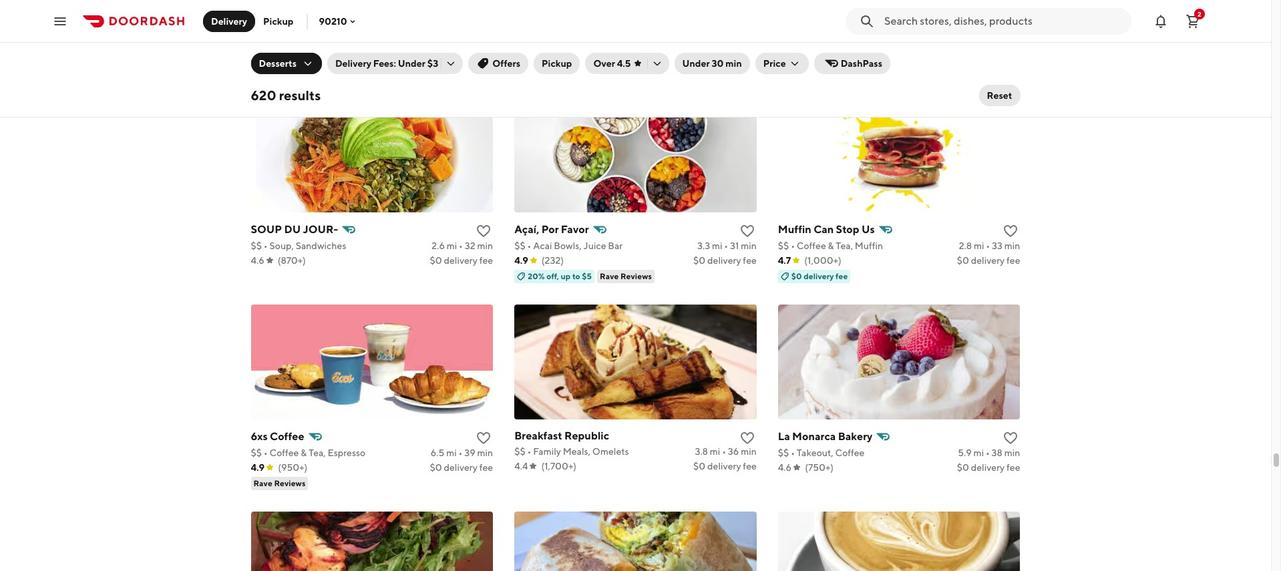 Task type: vqa. For each thing, say whether or not it's contained in the screenshot.
rightmost &
yes



Task type: describe. For each thing, give the bounding box(es) containing it.
• left soup,
[[264, 240, 268, 251]]

6.5 mi • 39 min
[[431, 447, 493, 458]]

espresso
[[328, 447, 366, 458]]

(492)
[[277, 48, 300, 59]]

min for 2.6 mi • 32 min
[[477, 240, 493, 251]]

1 under from the left
[[398, 58, 426, 69]]

• down goldies
[[264, 33, 268, 44]]

mi right 1.7
[[710, 33, 721, 44]]

• left 36
[[722, 446, 726, 457]]

tea, for coffee
[[309, 447, 326, 458]]

$5
[[582, 271, 592, 281]]

monarca
[[793, 430, 836, 443]]

$​0 for $$ • coffee & tea, espresso
[[430, 462, 442, 473]]

0 vertical spatial muffin
[[778, 223, 812, 236]]

32
[[465, 240, 476, 251]]

• left breakfast,
[[791, 33, 795, 44]]

620
[[251, 88, 276, 103]]

wine
[[559, 33, 582, 44]]

du
[[284, 223, 301, 236]]

$$ • soup, sandwiches
[[251, 240, 346, 251]]

delivery for delivery fees: under $3
[[335, 58, 372, 69]]

33
[[992, 240, 1003, 251]]

(1,000+) for 4.8
[[542, 48, 579, 59]]

$​0 delivery fee for 3.8 mi • 36 min
[[694, 461, 757, 472]]

price button
[[756, 53, 809, 74]]

brunch
[[842, 33, 873, 44]]

$​0 delivery fee for 2.8 mi • 33 min
[[957, 255, 1021, 266]]

$$ • beer,  wine & spirits
[[515, 33, 619, 44]]

coffee down bakery
[[836, 447, 865, 458]]

$​0 delivery fee for 2.6 mi • 32 min
[[430, 255, 493, 266]]

bar
[[608, 240, 623, 251]]

over
[[594, 58, 615, 69]]

min for 3.6 mi • 34 min
[[477, 33, 493, 44]]

• right 3.4
[[986, 33, 990, 44]]

fries for $$ • burgers, fries
[[307, 33, 328, 44]]

• down muffin can stop us
[[791, 240, 795, 251]]

2.8 mi • 33 min
[[959, 240, 1021, 251]]

breakfast for breakfast by salt's cure
[[778, 16, 826, 29]]

$$ • coffee & tea, espresso
[[251, 447, 366, 458]]

3 items, open order cart image
[[1185, 13, 1202, 29]]

• left 38
[[986, 447, 990, 458]]

$30
[[603, 64, 618, 74]]

mi for la monarca bakery
[[974, 447, 984, 458]]

4.5
[[617, 58, 631, 69]]

favor
[[561, 223, 589, 236]]

• up '4.4'
[[528, 446, 531, 457]]

2 button
[[1180, 8, 1207, 34]]

• down 6xs
[[264, 447, 268, 458]]

20% off, up to $5
[[528, 271, 592, 281]]

cure
[[872, 16, 896, 29]]

by
[[828, 16, 841, 29]]

• left acai
[[528, 240, 531, 251]]

under 30 min button
[[675, 53, 750, 74]]

3.4
[[959, 33, 972, 44]]

0 vertical spatial pickup button
[[255, 10, 302, 32]]

min for 3.4 mi • 34 min
[[1005, 33, 1021, 44]]

$$ for breakfast by salt's cure
[[778, 33, 789, 44]]

click to add this store to your saved list image for salt's
[[1003, 16, 1019, 32]]

(870+)
[[278, 255, 306, 266]]

fee up results
[[309, 64, 321, 74]]

fee for 3.6 mi • 34 min
[[480, 48, 493, 59]]

salt's
[[843, 16, 870, 29]]

$​0 for $$ • coffee & tea, muffin
[[957, 255, 970, 266]]

$$ for la monarca bakery
[[778, 447, 789, 458]]

$$ for soup du jour-
[[251, 240, 262, 251]]

dashpass button
[[814, 53, 891, 74]]

mi right 3.8
[[710, 446, 721, 457]]

(750+)
[[805, 462, 834, 473]]

34 for 3.4 mi • 34 min
[[992, 33, 1003, 44]]

$$ • family meals, omelets
[[515, 446, 629, 457]]

$​0 delivery fee down 1.7 mi • 24 min
[[694, 48, 757, 59]]

breakfast by salt's cure
[[778, 16, 896, 29]]

4.6 for soup
[[251, 255, 265, 266]]

min inside under 30 min button
[[726, 58, 742, 69]]

min for 6.5 mi • 39 min
[[477, 447, 493, 458]]

1 vertical spatial $0
[[792, 271, 802, 281]]

2.6 mi • 32 min
[[432, 240, 493, 251]]

$$ for açaí, por favor
[[515, 240, 526, 251]]

$3
[[428, 58, 439, 69]]

rave reviews for $$ • acai bowls, juice bar
[[600, 271, 652, 281]]

desserts
[[259, 58, 297, 69]]

offers
[[493, 58, 521, 69]]

2 vertical spatial click to add this store to your saved list image
[[476, 430, 492, 446]]

soup du jour-
[[251, 223, 338, 236]]

min for 3.8 mi • 36 min
[[741, 446, 757, 457]]

34 for 3.6 mi • 34 min
[[465, 33, 476, 44]]

(1,700+)
[[542, 461, 577, 472]]

3.8 mi • 36 min
[[695, 446, 757, 457]]

soup
[[251, 223, 282, 236]]

delivery for $$ • burgers, fries
[[444, 48, 478, 59]]

$$ • coffee & tea, muffin
[[778, 240, 884, 251]]

$$ down goldies
[[251, 33, 262, 44]]

and
[[333, 16, 352, 29]]

mi for 6xs coffee
[[446, 447, 457, 458]]

36
[[728, 446, 739, 457]]

38
[[992, 447, 1003, 458]]

1.7
[[698, 33, 708, 44]]

fees:
[[373, 58, 396, 69]]

$$ left beer,
[[515, 33, 526, 44]]

coffee down can
[[797, 240, 826, 251]]

tea, for can
[[836, 240, 853, 251]]

açaí,
[[515, 223, 540, 236]]

0 vertical spatial $0
[[264, 64, 275, 74]]

acai
[[533, 240, 552, 251]]

• left beer,
[[528, 33, 531, 44]]

stop
[[836, 223, 860, 236]]

$$ • takeout, coffee
[[778, 447, 865, 458]]

$​0 for $$ • family meals, omelets
[[694, 461, 706, 472]]

click to add this store to your saved list image for la monarca bakery
[[1003, 430, 1019, 446]]

fee for 6.5 mi • 39 min
[[480, 462, 493, 473]]

• left 39
[[459, 447, 463, 458]]

$$ • acai bowls, juice bar
[[515, 240, 623, 251]]

off
[[547, 64, 557, 74]]

$​0 for $$ • acai bowls, juice bar
[[694, 255, 706, 266]]

reviews for $$ • acai bowls, juice bar
[[621, 271, 652, 281]]

delivery for $$ • acai bowls, juice bar
[[708, 255, 741, 266]]

24
[[728, 33, 739, 44]]

soup,
[[270, 240, 294, 251]]

• left 32
[[459, 240, 463, 251]]

delivery fees: under $3
[[335, 58, 439, 69]]

burgers,
[[270, 33, 305, 44]]

reset
[[987, 90, 1013, 101]]

takeout,
[[797, 447, 834, 458]]

over 4.5 button
[[586, 53, 669, 74]]

$​0 delivery fee for 3.6 mi • 34 min
[[430, 48, 493, 59]]

31
[[730, 240, 739, 251]]

min for 3.3 mi • 31 min
[[741, 240, 757, 251]]

(1,000+) for 4.7
[[805, 255, 842, 266]]

min for 5.9 mi • 38 min
[[1005, 447, 1021, 458]]

4.9 for açaí, por favor
[[515, 255, 528, 266]]

$​0 down 1.7
[[694, 48, 706, 59]]

0 vertical spatial up
[[582, 64, 592, 74]]

sandwiches
[[296, 240, 346, 251]]

90210
[[319, 16, 347, 26]]

3.8
[[695, 446, 708, 457]]

Store search: begin typing to search for stores available on DoorDash text field
[[885, 14, 1124, 28]]

• right 3.6
[[459, 33, 463, 44]]

fee down $$ • coffee & tea, muffin
[[836, 271, 848, 281]]

delivery down $$ • coffee & tea, muffin
[[804, 271, 834, 281]]

mi for breakfast by salt's cure
[[974, 33, 984, 44]]

results
[[279, 88, 321, 103]]

$35+,
[[559, 64, 580, 74]]

• left 31 on the top of the page
[[725, 240, 729, 251]]

reviews for $$ • burgers, fries
[[350, 64, 381, 74]]

20%
[[528, 271, 545, 281]]

price
[[764, 58, 786, 69]]

$$ • burgers, fries
[[251, 33, 328, 44]]

omelets
[[593, 446, 629, 457]]

$$ for 6xs coffee
[[251, 447, 262, 458]]

4.9 for 6xs coffee
[[251, 462, 265, 473]]

breakfast republic
[[515, 429, 609, 442]]

0 horizontal spatial $0 delivery fee
[[264, 64, 321, 74]]

bakery
[[838, 430, 873, 443]]



Task type: locate. For each thing, give the bounding box(es) containing it.
5.9 mi • 38 min
[[958, 447, 1021, 458]]

$​0 down 2.6
[[430, 255, 442, 266]]

1 vertical spatial muffin
[[855, 240, 884, 251]]

6xs coffee
[[251, 430, 304, 443]]

rave reviews
[[329, 64, 381, 74], [600, 271, 652, 281], [254, 478, 306, 488]]

$​0 delivery fee for 5.9 mi • 38 min
[[957, 462, 1021, 473]]

2 horizontal spatial reviews
[[621, 271, 652, 281]]

0 horizontal spatial (1,000+)
[[542, 48, 579, 59]]

click to add this store to your saved list image for açaí, por favor
[[740, 223, 756, 239]]

2 34 from the left
[[992, 33, 1003, 44]]

min right 24
[[741, 33, 757, 44]]

0 horizontal spatial 4.6
[[251, 255, 265, 266]]

0 vertical spatial delivery
[[211, 16, 247, 26]]

delivery for $$ • coffee & tea, espresso
[[444, 462, 478, 473]]

2.6
[[432, 240, 445, 251]]

1 vertical spatial $0 delivery fee
[[792, 271, 848, 281]]

muffin down us
[[855, 240, 884, 251]]

6xs
[[251, 430, 268, 443]]

min right "30"
[[726, 58, 742, 69]]

$0
[[264, 64, 275, 74], [792, 271, 802, 281]]

under 30 min
[[683, 58, 742, 69]]

rave reviews for $$ • burgers, fries
[[329, 64, 381, 74]]

1 horizontal spatial $0 delivery fee
[[792, 271, 848, 281]]

1 horizontal spatial pickup
[[542, 58, 572, 69]]

(218)
[[806, 48, 826, 59]]

3.6 mi • 34 min
[[431, 33, 493, 44]]

2 horizontal spatial rave
[[600, 271, 619, 281]]

delivery for $$ • takeout, coffee
[[971, 462, 1005, 473]]

delivery down 6.5 mi • 39 min
[[444, 462, 478, 473]]

$$ down la
[[778, 447, 789, 458]]

0 horizontal spatial up
[[561, 271, 571, 281]]

1 horizontal spatial muffin
[[855, 240, 884, 251]]

620 results
[[251, 88, 321, 103]]

mi right 2.6
[[447, 240, 457, 251]]

up right off,
[[561, 271, 571, 281]]

min right 38
[[1005, 447, 1021, 458]]

90210 button
[[319, 16, 358, 26]]

0 vertical spatial rave
[[329, 64, 348, 74]]

(1,000+)
[[542, 48, 579, 59], [805, 255, 842, 266]]

mi right 2.8
[[974, 240, 985, 251]]

$​0 delivery fee down 3.6 mi • 34 min
[[430, 48, 493, 59]]

muffin left can
[[778, 223, 812, 236]]

1 horizontal spatial to
[[593, 64, 601, 74]]

mi right 3.4
[[974, 33, 984, 44]]

notification bell image
[[1153, 13, 1169, 29]]

1 vertical spatial &
[[828, 240, 834, 251]]

rave for $$ • burgers, fries
[[329, 64, 348, 74]]

click to add this store to your saved list image
[[1003, 16, 1019, 32], [476, 223, 492, 239], [476, 430, 492, 446]]

la monarca bakery
[[778, 430, 873, 443]]

$​0 for $$ • takeout, coffee
[[957, 462, 970, 473]]

1 vertical spatial to
[[573, 271, 581, 281]]

fee left price
[[743, 48, 757, 59]]

fee for 3.3 mi • 31 min
[[743, 255, 757, 266]]

$​0 delivery fee for 6.5 mi • 39 min
[[430, 462, 493, 473]]

muffin
[[778, 223, 812, 236], [855, 240, 884, 251]]

$​0 down 2.8
[[957, 255, 970, 266]]

click to add this store to your saved list image for jour-
[[476, 223, 492, 239]]

1 horizontal spatial up
[[582, 64, 592, 74]]

rave left fees:
[[329, 64, 348, 74]]

•
[[264, 33, 268, 44], [459, 33, 463, 44], [528, 33, 531, 44], [723, 33, 726, 44], [791, 33, 795, 44], [986, 33, 990, 44], [264, 240, 268, 251], [459, 240, 463, 251], [528, 240, 531, 251], [725, 240, 729, 251], [791, 240, 795, 251], [987, 240, 991, 251], [528, 446, 531, 457], [722, 446, 726, 457], [264, 447, 268, 458], [459, 447, 463, 458], [791, 447, 795, 458], [986, 447, 990, 458]]

0 vertical spatial $0 delivery fee
[[264, 64, 321, 74]]

to left $30
[[593, 64, 601, 74]]

delivery down 3.3 mi • 31 min
[[708, 255, 741, 266]]

1 horizontal spatial (1,000+)
[[805, 255, 842, 266]]

dashpass
[[841, 58, 883, 69]]

3.3
[[698, 240, 710, 251]]

fee for 2.8 mi • 33 min
[[1007, 255, 1021, 266]]

delivery for $$ • family meals, omelets
[[708, 461, 741, 472]]

reviews
[[350, 64, 381, 74], [621, 271, 652, 281], [274, 478, 306, 488]]

(950+)
[[278, 462, 308, 473]]

$​0 for $$ • soup, sandwiches
[[430, 255, 442, 266]]

0 horizontal spatial $0
[[264, 64, 275, 74]]

0 horizontal spatial 4.9
[[251, 462, 265, 473]]

fee down 6.5 mi • 39 min
[[480, 462, 493, 473]]

0 horizontal spatial &
[[301, 447, 307, 458]]

1 horizontal spatial rave reviews
[[329, 64, 381, 74]]

2 vertical spatial rave
[[254, 478, 273, 488]]

offers button
[[469, 53, 529, 74]]

mi right 6.5
[[446, 447, 457, 458]]

• left takeout,
[[791, 447, 795, 458]]

la
[[778, 430, 790, 443]]

min right 33
[[1005, 240, 1021, 251]]

under left $3
[[398, 58, 426, 69]]

34
[[465, 33, 476, 44], [992, 33, 1003, 44]]

under inside button
[[683, 58, 710, 69]]

0 horizontal spatial 4.8
[[515, 48, 528, 59]]

4.8
[[515, 48, 528, 59], [778, 48, 792, 59]]

breakfast up family
[[515, 429, 563, 442]]

up right $35+,
[[582, 64, 592, 74]]

us
[[862, 223, 875, 236]]

4.9 down 6xs
[[251, 462, 265, 473]]

desserts button
[[251, 53, 322, 74]]

republic
[[565, 429, 609, 442]]

bowls,
[[554, 240, 582, 251]]

4.8 up the 30%
[[515, 48, 528, 59]]

1 horizontal spatial 4.8
[[778, 48, 792, 59]]

fries right the and
[[354, 16, 378, 29]]

$0 delivery fee
[[264, 64, 321, 74], [792, 271, 848, 281]]

1 horizontal spatial under
[[683, 58, 710, 69]]

$​0 delivery fee for 3.3 mi • 31 min
[[694, 255, 757, 266]]

click to add this store to your saved list image right 36
[[740, 430, 756, 446]]

$$ up price button
[[778, 33, 789, 44]]

0 vertical spatial fries
[[354, 16, 378, 29]]

2.8
[[959, 240, 972, 251]]

reviews down (950+)
[[274, 478, 306, 488]]

0 vertical spatial 4.7
[[251, 48, 264, 59]]

up
[[582, 64, 592, 74], [561, 271, 571, 281]]

$$ down açaí,
[[515, 240, 526, 251]]

over 4.5
[[594, 58, 631, 69]]

2 horizontal spatial rave reviews
[[600, 271, 652, 281]]

0 vertical spatial reviews
[[350, 64, 381, 74]]

1 vertical spatial up
[[561, 271, 571, 281]]

reviews down bar
[[621, 271, 652, 281]]

breakfast,
[[797, 33, 840, 44]]

0 horizontal spatial 4.7
[[251, 48, 264, 59]]

fee down 2.8 mi • 33 min
[[1007, 255, 1021, 266]]

1 vertical spatial tea,
[[309, 447, 326, 458]]

4.9
[[515, 255, 528, 266], [251, 462, 265, 473]]

1 horizontal spatial &
[[584, 33, 590, 44]]

mi right 3.3
[[712, 240, 723, 251]]

fries
[[354, 16, 378, 29], [307, 33, 328, 44]]

mi for soup du jour-
[[447, 240, 457, 251]]

$​0 delivery fee down 2.6 mi • 32 min
[[430, 255, 493, 266]]

1 horizontal spatial $0
[[792, 271, 802, 281]]

min up offers button
[[477, 33, 493, 44]]

min right 36
[[741, 446, 757, 457]]

1 horizontal spatial 4.6
[[778, 462, 792, 473]]

1 vertical spatial delivery
[[335, 58, 372, 69]]

min for 2.8 mi • 33 min
[[1005, 240, 1021, 251]]

0 vertical spatial tea,
[[836, 240, 853, 251]]

$$ up '4.4'
[[515, 446, 526, 457]]

• left 24
[[723, 33, 726, 44]]

delivery inside button
[[211, 16, 247, 26]]

fee down 2.6 mi • 32 min
[[480, 255, 493, 266]]

can
[[814, 223, 834, 236]]

$​0 delivery fee down 5.9 mi • 38 min
[[957, 462, 1021, 473]]

rave for $$ • acai bowls, juice bar
[[600, 271, 619, 281]]

4.7
[[251, 48, 264, 59], [778, 255, 791, 266]]

muffin can stop us
[[778, 223, 875, 236]]

0 horizontal spatial to
[[573, 271, 581, 281]]

0 vertical spatial pickup
[[263, 16, 294, 26]]

$​0 down 6.5
[[430, 462, 442, 473]]

0 horizontal spatial tea,
[[309, 447, 326, 458]]

coffee up (950+)
[[270, 447, 299, 458]]

0 horizontal spatial delivery
[[211, 16, 247, 26]]

spirits
[[592, 33, 619, 44]]

3.6
[[431, 33, 445, 44]]

fries for goldies burgers and fries
[[354, 16, 378, 29]]

1 vertical spatial 4.6
[[778, 462, 792, 473]]

coffee
[[797, 240, 826, 251], [270, 430, 304, 443], [270, 447, 299, 458], [836, 447, 865, 458]]

1 4.8 from the left
[[515, 48, 528, 59]]

& for muffin can stop us
[[828, 240, 834, 251]]

4.8 for (1,000+)
[[515, 48, 528, 59]]

1 horizontal spatial rave
[[329, 64, 348, 74]]

0 horizontal spatial rave
[[254, 478, 273, 488]]

rave reviews down (950+)
[[254, 478, 306, 488]]

min down store search: begin typing to search for stores available on doordash "text field"
[[1005, 33, 1021, 44]]

0 horizontal spatial muffin
[[778, 223, 812, 236]]

0 vertical spatial to
[[593, 64, 601, 74]]

rave right $5
[[600, 271, 619, 281]]

1 vertical spatial (1,000+)
[[805, 255, 842, 266]]

click to add this store to your saved list image up 2.6 mi • 32 min
[[476, 223, 492, 239]]

1 vertical spatial fries
[[307, 33, 328, 44]]

1 horizontal spatial delivery
[[335, 58, 372, 69]]

delivery left goldies
[[211, 16, 247, 26]]

rave reviews down bar
[[600, 271, 652, 281]]

$​0 down 3.6
[[430, 48, 442, 59]]

4.7 down $$ • coffee & tea, muffin
[[778, 255, 791, 266]]

2 under from the left
[[683, 58, 710, 69]]

6.5
[[431, 447, 445, 458]]

breakfast for breakfast republic
[[515, 429, 563, 442]]

$​0 delivery fee
[[430, 48, 493, 59], [694, 48, 757, 59], [430, 255, 493, 266], [694, 255, 757, 266], [957, 255, 1021, 266], [694, 461, 757, 472], [430, 462, 493, 473], [957, 462, 1021, 473]]

2
[[1198, 10, 1202, 18]]

0 vertical spatial 4.9
[[515, 255, 528, 266]]

$$ down muffin can stop us
[[778, 240, 789, 251]]

delivery down 2.8 mi • 33 min
[[971, 255, 1005, 266]]

delivery down 3.6 mi • 34 min
[[444, 48, 478, 59]]

delivery down (492)
[[277, 64, 307, 74]]

mi for açaí, por favor
[[712, 240, 723, 251]]

1 vertical spatial reviews
[[621, 271, 652, 281]]

0 vertical spatial 4.6
[[251, 255, 265, 266]]

4.6
[[251, 255, 265, 266], [778, 462, 792, 473]]

0 horizontal spatial pickup button
[[255, 10, 302, 32]]

0 horizontal spatial 34
[[465, 33, 476, 44]]

1 horizontal spatial 4.9
[[515, 255, 528, 266]]

2 horizontal spatial &
[[828, 240, 834, 251]]

4.7 for $$ • coffee & tea, muffin
[[778, 255, 791, 266]]

click to add this store to your saved list image up 5.9 mi • 38 min
[[1003, 430, 1019, 446]]

0 horizontal spatial reviews
[[274, 478, 306, 488]]

2 vertical spatial &
[[301, 447, 307, 458]]

rave reviews down the and
[[329, 64, 381, 74]]

$​0 down 5.9
[[957, 462, 970, 473]]

1 vertical spatial click to add this store to your saved list image
[[476, 223, 492, 239]]

delivery button
[[203, 10, 255, 32]]

rave down 6xs
[[254, 478, 273, 488]]

$$ for muffin can stop us
[[778, 240, 789, 251]]

0 horizontal spatial fries
[[307, 33, 328, 44]]

to
[[593, 64, 601, 74], [573, 271, 581, 281]]

1 horizontal spatial fries
[[354, 16, 378, 29]]

1 vertical spatial 4.7
[[778, 255, 791, 266]]

4.4
[[515, 461, 528, 472]]

goldies burgers and fries
[[251, 16, 378, 29]]

0 horizontal spatial rave reviews
[[254, 478, 306, 488]]

0 vertical spatial rave reviews
[[329, 64, 381, 74]]

mi for muffin can stop us
[[974, 240, 985, 251]]

breakfast
[[778, 16, 826, 29], [515, 429, 563, 442]]

1 vertical spatial rave reviews
[[600, 271, 652, 281]]

under
[[398, 58, 426, 69], [683, 58, 710, 69]]

click to add this store to your saved list image for muffin can stop us
[[1003, 223, 1019, 239]]

4.7 for $$ • burgers, fries
[[251, 48, 264, 59]]

0 horizontal spatial pickup
[[263, 16, 294, 26]]

1 horizontal spatial pickup button
[[534, 53, 580, 74]]

0 vertical spatial (1,000+)
[[542, 48, 579, 59]]

0 horizontal spatial under
[[398, 58, 426, 69]]

goldies
[[251, 16, 289, 29]]

1.7 mi • 24 min
[[698, 33, 757, 44]]

under left "30"
[[683, 58, 710, 69]]

fee for 5.9 mi • 38 min
[[1007, 462, 1021, 473]]

pickup button
[[255, 10, 302, 32], [534, 53, 580, 74]]

beer,
[[533, 33, 555, 44]]

mi right 5.9
[[974, 447, 984, 458]]

4.8 for (218)
[[778, 48, 792, 59]]

$0 delivery fee down (492)
[[264, 64, 321, 74]]

delivery left fees:
[[335, 58, 372, 69]]

30
[[712, 58, 724, 69]]

reviews down the and
[[350, 64, 381, 74]]

delivery for $$ • coffee & tea, muffin
[[971, 255, 1005, 266]]

fee down 3.8 mi • 36 min
[[743, 461, 757, 472]]

1 vertical spatial pickup
[[542, 58, 572, 69]]

$0 delivery fee down $$ • coffee & tea, muffin
[[792, 271, 848, 281]]

fee for 3.8 mi • 36 min
[[743, 461, 757, 472]]

tea,
[[836, 240, 853, 251], [309, 447, 326, 458]]

delivery for delivery
[[211, 16, 247, 26]]

burgers
[[292, 16, 331, 29]]

breakfast up breakfast,
[[778, 16, 826, 29]]

3.3 mi • 31 min
[[698, 240, 757, 251]]

(232)
[[542, 255, 564, 266]]

1 horizontal spatial reviews
[[350, 64, 381, 74]]

min for 1.7 mi • 24 min
[[741, 33, 757, 44]]

1 horizontal spatial 4.7
[[778, 255, 791, 266]]

1 horizontal spatial 34
[[992, 33, 1003, 44]]

1 vertical spatial pickup button
[[534, 53, 580, 74]]

1 horizontal spatial breakfast
[[778, 16, 826, 29]]

fee
[[480, 48, 493, 59], [743, 48, 757, 59], [309, 64, 321, 74], [480, 255, 493, 266], [743, 255, 757, 266], [1007, 255, 1021, 266], [836, 271, 848, 281], [743, 461, 757, 472], [480, 462, 493, 473], [1007, 462, 1021, 473]]

click to add this store to your saved list image up 3.3 mi • 31 min
[[740, 223, 756, 239]]

tea, left espresso
[[309, 447, 326, 458]]

1 vertical spatial 4.9
[[251, 462, 265, 473]]

coffee up $$ • coffee & tea, espresso
[[270, 430, 304, 443]]

(1,000+) down $$ • coffee & tea, muffin
[[805, 255, 842, 266]]

3.4 mi • 34 min
[[959, 33, 1021, 44]]

& down muffin can stop us
[[828, 240, 834, 251]]

39
[[465, 447, 476, 458]]

1 vertical spatial breakfast
[[515, 429, 563, 442]]

2 vertical spatial reviews
[[274, 478, 306, 488]]

0 horizontal spatial breakfast
[[515, 429, 563, 442]]

1 34 from the left
[[465, 33, 476, 44]]

pickup button down $$ • beer,  wine & spirits
[[534, 53, 580, 74]]

5.9
[[958, 447, 972, 458]]

1 vertical spatial rave
[[600, 271, 619, 281]]

delivery for $$ • soup, sandwiches
[[444, 255, 478, 266]]

$​0 for $$ • burgers, fries
[[430, 48, 442, 59]]

jour-
[[303, 223, 338, 236]]

tea, down stop
[[836, 240, 853, 251]]

1 horizontal spatial tea,
[[836, 240, 853, 251]]

mi right 3.6
[[446, 33, 457, 44]]

& right wine on the left of page
[[584, 33, 590, 44]]

$$ • breakfast, brunch
[[778, 33, 873, 44]]

min
[[477, 33, 493, 44], [741, 33, 757, 44], [1005, 33, 1021, 44], [726, 58, 742, 69], [477, 240, 493, 251], [741, 240, 757, 251], [1005, 240, 1021, 251], [741, 446, 757, 457], [477, 447, 493, 458], [1005, 447, 1021, 458]]

$$
[[251, 33, 262, 44], [515, 33, 526, 44], [778, 33, 789, 44], [251, 240, 262, 251], [515, 240, 526, 251], [778, 240, 789, 251], [515, 446, 526, 457], [251, 447, 262, 458], [778, 447, 789, 458]]

open menu image
[[52, 13, 68, 29]]

$​0 delivery fee down 6.5 mi • 39 min
[[430, 462, 493, 473]]

4.6 for la
[[778, 462, 792, 473]]

$​0 delivery fee down 3.8 mi • 36 min
[[694, 461, 757, 472]]

• left 33
[[987, 240, 991, 251]]

0 vertical spatial click to add this store to your saved list image
[[1003, 16, 1019, 32]]

2 vertical spatial rave reviews
[[254, 478, 306, 488]]

delivery down 1.7 mi • 24 min
[[708, 48, 741, 59]]

fee for 2.6 mi • 32 min
[[480, 255, 493, 266]]

0 vertical spatial &
[[584, 33, 590, 44]]

0 vertical spatial breakfast
[[778, 16, 826, 29]]

& for 6xs coffee
[[301, 447, 307, 458]]

2 4.8 from the left
[[778, 48, 792, 59]]

34 down store search: begin typing to search for stores available on doordash "text field"
[[992, 33, 1003, 44]]

click to add this store to your saved list image
[[740, 223, 756, 239], [1003, 223, 1019, 239], [740, 430, 756, 446], [1003, 430, 1019, 446]]



